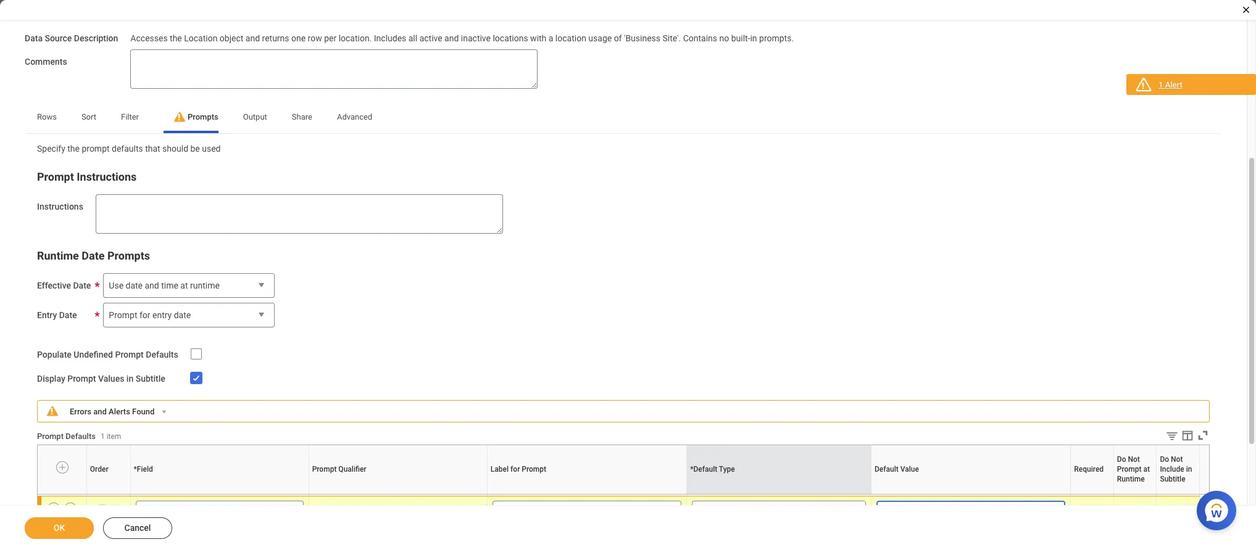 Task type: describe. For each thing, give the bounding box(es) containing it.
per
[[324, 33, 337, 43]]

plus image
[[58, 463, 67, 474]]

'business
[[624, 33, 661, 43]]

be
[[190, 144, 200, 154]]

output
[[243, 113, 267, 122]]

contains
[[683, 33, 718, 43]]

prompt for entry date
[[109, 311, 191, 320]]

display prompt values in subtitle
[[37, 374, 165, 384]]

and left 'alerts'
[[93, 407, 107, 416]]

tab list containing rows
[[25, 104, 1223, 134]]

order column header
[[87, 494, 130, 496]]

entry
[[153, 311, 172, 320]]

item
[[107, 433, 121, 441]]

1 vertical spatial include
[[1177, 494, 1179, 495]]

locations
[[493, 33, 528, 43]]

used
[[202, 144, 221, 154]]

errors and alerts found
[[70, 407, 155, 416]]

group inside "dialog"
[[25, 0, 1223, 89]]

time
[[161, 281, 178, 291]]

field button
[[219, 494, 221, 495]]

with
[[530, 33, 547, 43]]

found
[[132, 407, 155, 416]]

1 horizontal spatial label
[[585, 494, 586, 495]]

caret bottom image
[[96, 501, 108, 513]]

0 vertical spatial defaults
[[146, 350, 178, 360]]

use date and time at runtime button
[[103, 274, 275, 299]]

2 horizontal spatial for
[[587, 494, 587, 495]]

do not include in subtitle button
[[1175, 494, 1182, 495]]

sort
[[81, 113, 96, 122]]

filter
[[121, 113, 139, 122]]

use
[[109, 281, 124, 291]]

label inside row element
[[491, 466, 509, 474]]

2 vertical spatial runtime
[[1137, 494, 1139, 495]]

date for effective
[[73, 281, 91, 291]]

1 horizontal spatial type
[[779, 494, 781, 495]]

includes
[[374, 33, 406, 43]]

default value column header
[[872, 494, 1071, 496]]

defaults
[[112, 144, 143, 154]]

not inside do not include in subtitle
[[1171, 456, 1183, 464]]

cancel
[[124, 524, 151, 533]]

not down do not prompt at runtime
[[1133, 494, 1134, 495]]

include inside do not include in subtitle
[[1160, 466, 1185, 474]]

source
[[45, 33, 72, 43]]

Instructions text field
[[96, 195, 503, 234]]

not down do not include in subtitle
[[1176, 494, 1177, 495]]

do down do not prompt at runtime
[[1132, 494, 1132, 495]]

row element
[[38, 446, 1203, 495]]

specify
[[37, 144, 65, 154]]

location.
[[339, 33, 372, 43]]

that
[[145, 144, 160, 154]]

0 vertical spatial caret down image
[[160, 408, 169, 416]]

alert
[[1166, 80, 1183, 90]]

do not prompt at runtime
[[1118, 456, 1150, 484]]

prompt instructions
[[37, 170, 137, 183]]

1 vertical spatial qualifier
[[398, 494, 400, 495]]

the for location
[[170, 33, 182, 43]]

advanced
[[337, 113, 372, 122]]

subtitle for do not include in subtitle
[[1160, 476, 1186, 484]]

prompts inside group
[[107, 249, 150, 262]]

* for default
[[690, 466, 694, 474]]

field for order
[[219, 494, 220, 495]]

data source description
[[25, 33, 118, 43]]

site'.
[[663, 33, 681, 43]]

populate undefined prompt defaults
[[37, 350, 178, 360]]

accesses the location object and returns one row per location. includes all active and inactive locations with a location usage of 'business site'. contains no built-in prompts.
[[130, 33, 794, 43]]

prompts tab
[[164, 104, 218, 134]]

label for prompt
[[491, 466, 546, 474]]

the for prompt
[[67, 144, 80, 154]]

runtime date prompts
[[37, 249, 150, 262]]

for for label
[[511, 466, 520, 474]]

ok button
[[25, 518, 94, 540]]

exclamation image inside 1 alert button
[[1139, 81, 1148, 90]]

runtime inside runtime date prompts group
[[37, 249, 79, 262]]

prompt instructions group
[[37, 170, 1210, 234]]

value inside row element
[[901, 466, 919, 474]]

default value
[[875, 466, 919, 474]]

row
[[308, 33, 322, 43]]

do inside do not include in subtitle
[[1160, 456, 1170, 464]]

at inside do not prompt at runtime
[[1144, 466, 1150, 474]]

prompts inside tab
[[188, 113, 218, 122]]

usage
[[589, 33, 612, 43]]

built-
[[731, 33, 751, 43]]

do not include in subtitle
[[1160, 456, 1193, 484]]

exclamation image for errors and alerts found
[[47, 407, 56, 416]]

0 horizontal spatial defaults
[[66, 432, 96, 441]]

* field
[[134, 466, 153, 474]]

location
[[184, 33, 218, 43]]

1 alert
[[1159, 80, 1183, 90]]

runtime date prompts group
[[37, 249, 1210, 328]]

in inside do not include in subtitle
[[1187, 466, 1193, 474]]

specify the prompt defaults that should be used
[[37, 144, 221, 154]]

errors
[[70, 407, 91, 416]]

do down do not include in subtitle
[[1175, 494, 1176, 495]]

order for order
[[90, 466, 108, 474]]

order for order field prompt qualifier label for prompt default type default value required do not prompt at runtime do not include in subtitle
[[108, 494, 109, 495]]

entry date
[[37, 311, 77, 320]]

of
[[614, 33, 622, 43]]

* for field
[[134, 466, 137, 474]]



Task type: vqa. For each thing, say whether or not it's contained in the screenshot.
should
yes



Task type: locate. For each thing, give the bounding box(es) containing it.
prompts.
[[760, 33, 794, 43]]

inactive
[[461, 33, 491, 43]]

1 vertical spatial 1
[[101, 433, 105, 441]]

caret down image down order "column header"
[[108, 501, 121, 513]]

effective
[[37, 281, 71, 291]]

required button
[[1091, 494, 1094, 495]]

and inside dropdown button
[[145, 281, 159, 291]]

in down do not include in subtitle
[[1179, 494, 1179, 495]]

1 vertical spatial instructions
[[37, 202, 83, 212]]

required inside row element
[[1075, 466, 1104, 474]]

field
[[137, 466, 153, 474], [219, 494, 220, 495]]

defaults down 'errors'
[[66, 432, 96, 441]]

not up do not prompt at runtime button
[[1128, 456, 1140, 464]]

0 vertical spatial runtime
[[37, 249, 79, 262]]

active
[[420, 33, 443, 43]]

1 horizontal spatial value
[[972, 494, 973, 495]]

display
[[37, 374, 65, 384]]

comments
[[25, 57, 67, 67]]

1 horizontal spatial date
[[174, 311, 191, 320]]

undefined
[[74, 350, 113, 360]]

instructions
[[77, 170, 137, 183], [37, 202, 83, 212]]

date for runtime
[[82, 249, 105, 262]]

1 vertical spatial date
[[73, 281, 91, 291]]

0 vertical spatial prompts
[[188, 113, 218, 122]]

date right entry at left
[[174, 311, 191, 320]]

the left location on the top of the page
[[170, 33, 182, 43]]

* down found
[[134, 466, 137, 474]]

click to view/edit grid preferences image
[[1181, 429, 1195, 442]]

*
[[134, 466, 137, 474], [690, 466, 694, 474]]

0 horizontal spatial 1
[[101, 433, 105, 441]]

prompt
[[82, 144, 110, 154]]

prompt qualifier
[[312, 466, 367, 474]]

qualifier
[[339, 466, 367, 474], [398, 494, 400, 495]]

0 horizontal spatial prompts
[[107, 249, 150, 262]]

close edit custom report image
[[1242, 5, 1252, 15]]

in down click to view/edit grid preferences image
[[1187, 466, 1193, 474]]

0 horizontal spatial at
[[181, 281, 188, 291]]

0 horizontal spatial for
[[140, 311, 150, 320]]

1 vertical spatial date
[[174, 311, 191, 320]]

object
[[220, 33, 244, 43]]

0 vertical spatial type
[[719, 466, 735, 474]]

1 vertical spatial prompts
[[107, 249, 150, 262]]

0 horizontal spatial the
[[67, 144, 80, 154]]

0 horizontal spatial field
[[137, 466, 153, 474]]

alerts
[[109, 407, 130, 416]]

prompt defaults 1 item
[[37, 432, 121, 441]]

one
[[291, 33, 306, 43]]

0 vertical spatial exclamation image
[[1139, 81, 1148, 90]]

do down select to filter grid data 'icon' at the bottom right of page
[[1160, 456, 1170, 464]]

0 vertical spatial instructions
[[77, 170, 137, 183]]

qualifier inside row element
[[339, 466, 367, 474]]

0 horizontal spatial prompts image
[[286, 505, 301, 520]]

order field prompt qualifier label for prompt default type default value required do not prompt at runtime do not include in subtitle
[[108, 494, 1182, 495]]

0 vertical spatial the
[[170, 33, 182, 43]]

0 vertical spatial 1
[[1159, 80, 1164, 90]]

date up effective date
[[82, 249, 105, 262]]

use date and time at runtime
[[109, 281, 220, 291]]

1 * from the left
[[134, 466, 137, 474]]

1 horizontal spatial for
[[511, 466, 520, 474]]

prompts up the be
[[188, 113, 218, 122]]

1 horizontal spatial prompts
[[188, 113, 218, 122]]

exclamation image for prompts
[[174, 113, 184, 122]]

1 left "item"
[[101, 433, 105, 441]]

0 horizontal spatial exclamation image
[[47, 407, 56, 416]]

prompt inside do not prompt at runtime
[[1118, 466, 1142, 474]]

date right entry
[[59, 311, 77, 320]]

0 vertical spatial date
[[82, 249, 105, 262]]

at down do not prompt at runtime
[[1136, 494, 1136, 495]]

order inside row element
[[90, 466, 108, 474]]

1 vertical spatial defaults
[[66, 432, 96, 441]]

1 horizontal spatial the
[[170, 33, 182, 43]]

1 horizontal spatial at
[[1136, 494, 1136, 495]]

do not prompt at runtime button
[[1132, 494, 1140, 495]]

in
[[751, 33, 757, 43], [126, 374, 134, 384], [1187, 466, 1193, 474], [1179, 494, 1179, 495]]

not down select to filter grid data 'icon' at the bottom right of page
[[1171, 456, 1183, 464]]

1 horizontal spatial caret down image
[[160, 408, 169, 416]]

1 vertical spatial value
[[972, 494, 973, 495]]

and right object
[[246, 33, 260, 43]]

1 inside button
[[1159, 80, 1164, 90]]

1 alert button
[[1127, 74, 1257, 98]]

1 horizontal spatial qualifier
[[398, 494, 400, 495]]

default
[[694, 466, 718, 474], [875, 466, 899, 474], [777, 494, 779, 495], [970, 494, 972, 495]]

2 horizontal spatial exclamation image
[[1139, 81, 1148, 90]]

1 horizontal spatial 1
[[1159, 80, 1164, 90]]

subtitle down do not include in subtitle
[[1180, 494, 1182, 495]]

1 vertical spatial the
[[67, 144, 80, 154]]

0 vertical spatial date
[[126, 281, 143, 291]]

0 horizontal spatial label
[[491, 466, 509, 474]]

order up order "column header"
[[90, 466, 108, 474]]

* up order field prompt qualifier label for prompt default type default value required do not prompt at runtime do not include in subtitle
[[690, 466, 694, 474]]

field inside row element
[[137, 466, 153, 474]]

in right the "values"
[[126, 374, 134, 384]]

effective date
[[37, 281, 91, 291]]

at
[[181, 281, 188, 291], [1144, 466, 1150, 474], [1136, 494, 1136, 495]]

description
[[74, 33, 118, 43]]

at inside dropdown button
[[181, 281, 188, 291]]

not
[[1128, 456, 1140, 464], [1171, 456, 1183, 464], [1133, 494, 1134, 495], [1176, 494, 1177, 495]]

workday assistant region
[[1197, 487, 1242, 531]]

runtime
[[37, 249, 79, 262], [1118, 476, 1145, 484], [1137, 494, 1139, 495]]

Comments text field
[[130, 50, 538, 89]]

dialog containing prompt instructions
[[0, 0, 1257, 551]]

1 vertical spatial for
[[511, 466, 520, 474]]

and left time
[[145, 281, 159, 291]]

returns
[[262, 33, 289, 43]]

caret down image
[[160, 408, 169, 416], [108, 501, 121, 513]]

tab list
[[25, 104, 1223, 134]]

cancel button
[[103, 518, 172, 540]]

for inside prompt for entry date popup button
[[140, 311, 150, 320]]

all
[[409, 33, 418, 43]]

the left prompt
[[67, 144, 80, 154]]

default type button
[[777, 494, 781, 495]]

0 vertical spatial label
[[491, 466, 509, 474]]

fullscreen image
[[1197, 429, 1210, 442]]

required up required "button"
[[1075, 466, 1104, 474]]

do left do not include in subtitle
[[1118, 456, 1127, 464]]

0 vertical spatial required
[[1075, 466, 1104, 474]]

0 horizontal spatial qualifier
[[339, 466, 367, 474]]

date
[[126, 281, 143, 291], [174, 311, 191, 320]]

1 horizontal spatial *
[[690, 466, 694, 474]]

for for prompt
[[140, 311, 150, 320]]

subtitle up do not include in subtitle button
[[1160, 476, 1186, 484]]

group containing data source description
[[25, 0, 1223, 89]]

0 vertical spatial subtitle
[[136, 374, 165, 384]]

2 vertical spatial exclamation image
[[47, 407, 56, 416]]

prompts image
[[286, 505, 301, 520], [1047, 506, 1062, 521]]

1 vertical spatial label
[[585, 494, 586, 495]]

exclamation image inside "prompts" tab
[[174, 113, 184, 122]]

1 vertical spatial runtime
[[1118, 476, 1145, 484]]

group
[[25, 0, 1223, 89]]

1 horizontal spatial field
[[219, 494, 220, 495]]

values
[[98, 374, 124, 384]]

1 horizontal spatial prompts image
[[1047, 506, 1062, 521]]

1 inside prompt defaults 1 item
[[101, 433, 105, 441]]

0 vertical spatial order
[[90, 466, 108, 474]]

in left prompts.
[[751, 33, 757, 43]]

order up caret bottom image
[[108, 494, 109, 495]]

runtime
[[190, 281, 220, 291]]

dialog
[[0, 0, 1257, 551]]

0 vertical spatial for
[[140, 311, 150, 320]]

0 vertical spatial at
[[181, 281, 188, 291]]

required left do not prompt at runtime button
[[1091, 494, 1094, 495]]

2 vertical spatial subtitle
[[1180, 494, 1182, 495]]

1 vertical spatial at
[[1144, 466, 1150, 474]]

ok
[[54, 524, 65, 533]]

0 vertical spatial qualifier
[[339, 466, 367, 474]]

date for entry
[[59, 311, 77, 320]]

for inside row element
[[511, 466, 520, 474]]

include up do not include in subtitle button
[[1160, 466, 1185, 474]]

2 vertical spatial at
[[1136, 494, 1136, 495]]

1 vertical spatial required
[[1091, 494, 1094, 495]]

field for *
[[137, 466, 153, 474]]

runtime up do not prompt at runtime button
[[1118, 476, 1145, 484]]

0 horizontal spatial date
[[126, 281, 143, 291]]

1 vertical spatial order
[[108, 494, 109, 495]]

runtime inside do not prompt at runtime
[[1118, 476, 1145, 484]]

exclamation image
[[1139, 81, 1148, 90], [174, 113, 184, 122], [47, 407, 56, 416]]

type
[[719, 466, 735, 474], [779, 494, 781, 495]]

0 horizontal spatial type
[[719, 466, 735, 474]]

subtitle up found
[[136, 374, 165, 384]]

entry
[[37, 311, 57, 320]]

2 vertical spatial for
[[587, 494, 587, 495]]

0 horizontal spatial value
[[901, 466, 919, 474]]

date right effective
[[73, 281, 91, 291]]

do inside do not prompt at runtime
[[1118, 456, 1127, 464]]

subtitle
[[136, 374, 165, 384], [1160, 476, 1186, 484], [1180, 494, 1182, 495]]

1 vertical spatial field
[[219, 494, 220, 495]]

prompt instructions button
[[37, 170, 137, 183]]

type inside row element
[[719, 466, 735, 474]]

date inside the use date and time at runtime dropdown button
[[126, 281, 143, 291]]

select to filter grid data image
[[1166, 429, 1179, 442]]

prompt for entry date button
[[103, 303, 275, 328]]

exclamation image left 1 alert
[[1139, 81, 1148, 90]]

1 vertical spatial type
[[779, 494, 781, 495]]

2 vertical spatial date
[[59, 311, 77, 320]]

defaults down entry at left
[[146, 350, 178, 360]]

do
[[1118, 456, 1127, 464], [1160, 456, 1170, 464], [1132, 494, 1132, 495], [1175, 494, 1176, 495]]

instructions down prompt
[[77, 170, 137, 183]]

toolbar
[[1157, 429, 1210, 445]]

0 vertical spatial include
[[1160, 466, 1185, 474]]

and right active
[[445, 33, 459, 43]]

1 vertical spatial subtitle
[[1160, 476, 1186, 484]]

runtime down do not prompt at runtime
[[1137, 494, 1139, 495]]

1 horizontal spatial exclamation image
[[174, 113, 184, 122]]

populate
[[37, 350, 72, 360]]

at left do not include in subtitle
[[1144, 466, 1150, 474]]

subtitle inside do not include in subtitle
[[1160, 476, 1186, 484]]

2 * from the left
[[690, 466, 694, 474]]

label for prompt column header
[[487, 494, 687, 496]]

prompt inside popup button
[[109, 311, 137, 320]]

defaults
[[146, 350, 178, 360], [66, 432, 96, 441]]

date inside prompt for entry date popup button
[[174, 311, 191, 320]]

1
[[1159, 80, 1164, 90], [101, 433, 105, 441]]

exclamation image left 'errors'
[[47, 407, 56, 416]]

runtime date prompts button
[[37, 249, 150, 262]]

not inside do not prompt at runtime
[[1128, 456, 1140, 464]]

toolbar inside "dialog"
[[1157, 429, 1210, 445]]

include down do not include in subtitle
[[1177, 494, 1179, 495]]

prompt qualifier button
[[396, 494, 401, 495]]

caret down image right found
[[160, 408, 169, 416]]

order
[[90, 466, 108, 474], [108, 494, 109, 495]]

for
[[140, 311, 150, 320], [511, 466, 520, 474], [587, 494, 587, 495]]

in inside 'group'
[[751, 33, 757, 43]]

date
[[82, 249, 105, 262], [73, 281, 91, 291], [59, 311, 77, 320]]

and
[[246, 33, 260, 43], [445, 33, 459, 43], [145, 281, 159, 291], [93, 407, 107, 416]]

data
[[25, 33, 43, 43]]

runtime up effective
[[37, 249, 79, 262]]

location
[[556, 33, 587, 43]]

no
[[720, 33, 729, 43]]

date right use
[[126, 281, 143, 291]]

2 horizontal spatial at
[[1144, 466, 1150, 474]]

prompts up use
[[107, 249, 150, 262]]

rows
[[37, 113, 57, 122]]

* default type
[[690, 466, 735, 474]]

at right time
[[181, 281, 188, 291]]

1 horizontal spatial defaults
[[146, 350, 178, 360]]

accesses
[[130, 33, 168, 43]]

a
[[549, 33, 554, 43]]

0 vertical spatial value
[[901, 466, 919, 474]]

include
[[1160, 466, 1185, 474], [1177, 494, 1179, 495]]

1 vertical spatial exclamation image
[[174, 113, 184, 122]]

exclamation image up should
[[174, 113, 184, 122]]

prompt
[[37, 170, 74, 183], [109, 311, 137, 320], [115, 350, 144, 360], [67, 374, 96, 384], [37, 432, 64, 441], [312, 466, 337, 474], [522, 466, 546, 474], [1118, 466, 1142, 474], [396, 494, 398, 495], [587, 494, 589, 495], [1134, 494, 1136, 495]]

0 horizontal spatial caret down image
[[108, 501, 121, 513]]

share
[[292, 113, 312, 122]]

value
[[901, 466, 919, 474], [972, 494, 973, 495]]

entry date, press delete to clear value. option
[[140, 506, 217, 521]]

0 horizontal spatial *
[[134, 466, 137, 474]]

should
[[162, 144, 188, 154]]

instructions down prompt instructions
[[37, 202, 83, 212]]

1 left alert
[[1159, 80, 1164, 90]]

subtitle for display prompt values in subtitle
[[136, 374, 165, 384]]

prompts
[[188, 113, 218, 122], [107, 249, 150, 262]]

the
[[170, 33, 182, 43], [67, 144, 80, 154]]

check small image
[[189, 371, 204, 386]]

0 vertical spatial field
[[137, 466, 153, 474]]

1 vertical spatial caret down image
[[108, 501, 121, 513]]



